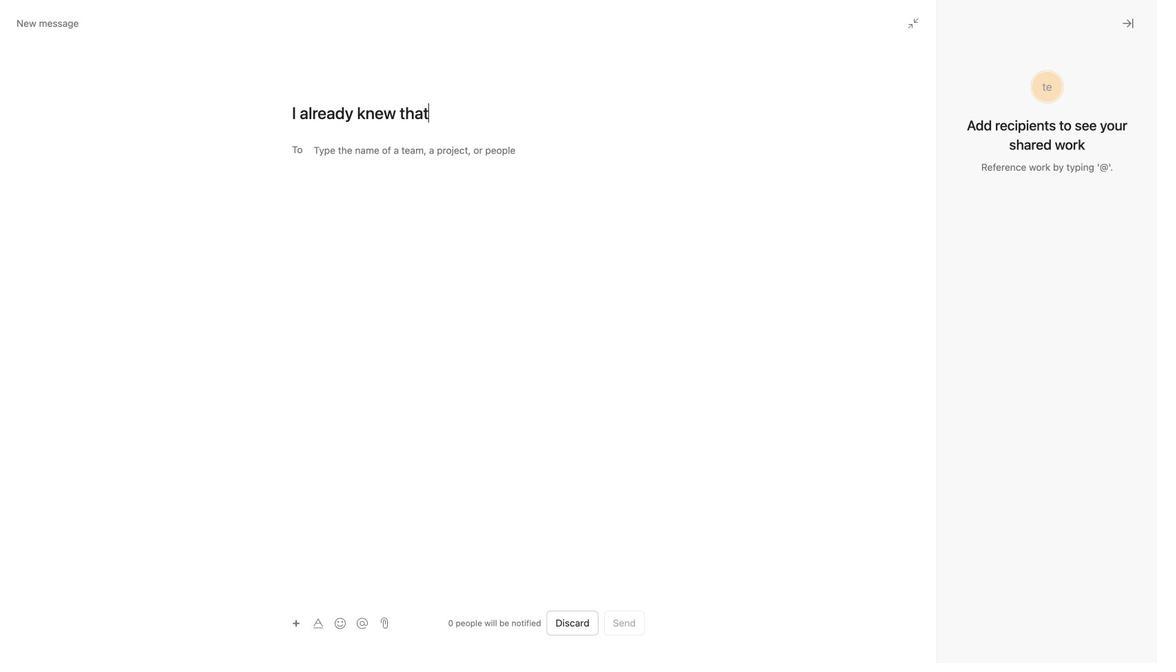 Task type: locate. For each thing, give the bounding box(es) containing it.
close image
[[1123, 18, 1134, 29]]

insert an object image
[[292, 619, 300, 628]]

minimize image
[[908, 18, 919, 29]]

toolbar
[[286, 613, 375, 633]]

hide sidebar image
[[18, 11, 29, 22]]

formatting image
[[313, 618, 324, 629]]

emoji image
[[335, 618, 346, 629]]



Task type: describe. For each thing, give the bounding box(es) containing it.
Add subject text field
[[275, 102, 661, 124]]

Type the name of a team, a project, or people text field
[[314, 142, 637, 158]]

at mention image
[[357, 618, 368, 629]]



Task type: vqa. For each thing, say whether or not it's contained in the screenshot.
Close Icon on the right of the page
yes



